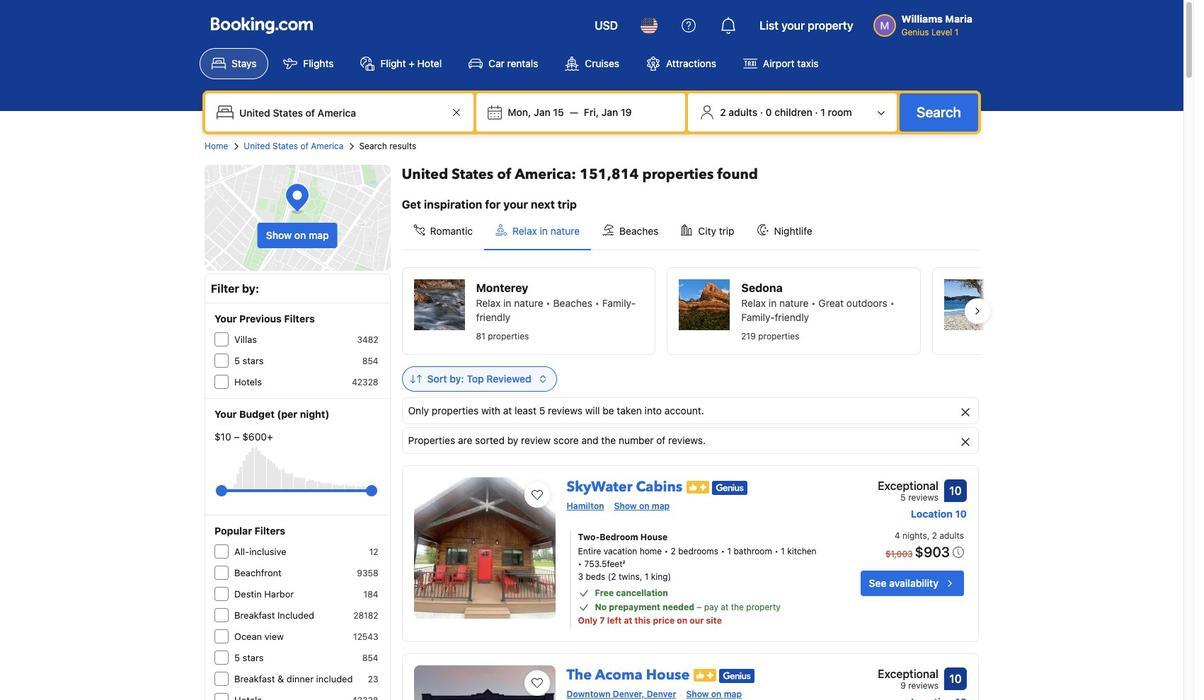 Task type: locate. For each thing, give the bounding box(es) containing it.
sedona image
[[679, 280, 730, 331]]

0 vertical spatial exceptional
[[878, 480, 939, 493]]

2 · from the left
[[815, 106, 818, 118]]

at right with
[[503, 405, 512, 417]]

nature down next
[[551, 225, 580, 237]]

10 for skywater cabins
[[950, 485, 962, 498]]

account.
[[665, 405, 704, 417]]

of for america
[[300, 141, 309, 152]]

&
[[278, 674, 284, 685]]

1 vertical spatial reviews
[[908, 493, 939, 503]]

map for the acoma house
[[724, 690, 742, 700]]

sort
[[427, 373, 447, 385]]

2 right ,
[[932, 531, 937, 542]]

2 vertical spatial map
[[724, 690, 742, 700]]

exceptional 9 reviews
[[878, 668, 939, 692]]

nature inside button
[[551, 225, 580, 237]]

relax down monterey
[[476, 297, 501, 309]]

your up $10
[[215, 409, 237, 421]]

1 horizontal spatial nature
[[551, 225, 580, 237]]

this property is part of our preferred plus program. it's committed to providing outstanding service and excellent value. it'll pay us a higher commission if you make a booking. image for the acoma house
[[694, 669, 717, 682]]

– left pay
[[697, 603, 702, 613]]

scored 10 element for skywater cabins
[[944, 480, 967, 503]]

5 up the nights
[[901, 493, 906, 503]]

1 horizontal spatial your
[[782, 19, 805, 32]]

city
[[698, 225, 716, 237]]

0 vertical spatial show on map
[[266, 229, 329, 241]]

0 horizontal spatial in
[[503, 297, 512, 309]]

1 horizontal spatial property
[[808, 19, 853, 32]]

properties
[[643, 165, 714, 184], [488, 331, 529, 342], [758, 331, 800, 342], [432, 405, 479, 417]]

0 vertical spatial exceptional element
[[878, 478, 939, 495]]

inclusive
[[249, 547, 287, 558]]

1 vertical spatial of
[[497, 165, 512, 184]]

2 breakfast from the top
[[234, 674, 275, 685]]

friendly inside the sedona relax in nature • great outdoors • family-friendly
[[775, 312, 809, 324]]

1 horizontal spatial family-
[[742, 312, 775, 324]]

exceptional for the acoma house
[[878, 668, 939, 681]]

0 vertical spatial 2
[[720, 106, 726, 118]]

2 vertical spatial reviews
[[908, 681, 939, 692]]

10 up location 10
[[950, 485, 962, 498]]

free
[[595, 588, 614, 599]]

breakfast left the &
[[234, 674, 275, 685]]

854
[[362, 356, 378, 367], [362, 653, 378, 664]]

states up get inspiration for your next trip
[[452, 165, 494, 184]]

1 friendly from the left
[[476, 312, 511, 324]]

1 vertical spatial 854
[[362, 653, 378, 664]]

stars up hotels
[[243, 355, 264, 367]]

by: left top
[[450, 373, 464, 385]]

nature down monterey
[[514, 297, 543, 309]]

4
[[895, 531, 900, 542]]

kitchen
[[787, 547, 817, 557]]

0 horizontal spatial friendly
[[476, 312, 511, 324]]

2 horizontal spatial nature
[[780, 297, 809, 309]]

williams maria genius level 1
[[902, 13, 973, 38]]

in down monterey
[[503, 297, 512, 309]]

2 vertical spatial show
[[686, 690, 709, 700]]

0 vertical spatial your
[[782, 19, 805, 32]]

1 vertical spatial show on map
[[614, 501, 670, 512]]

trip right city at the right of page
[[719, 225, 735, 237]]

relax
[[513, 225, 537, 237], [476, 297, 501, 309], [742, 297, 766, 309]]

filters right previous
[[284, 313, 315, 325]]

3482
[[357, 335, 378, 346]]

2 horizontal spatial of
[[657, 435, 666, 447]]

1 vertical spatial trip
[[719, 225, 735, 237]]

5 inside 'exceptional 5 reviews'
[[901, 493, 906, 503]]

1 vertical spatial map
[[652, 501, 670, 512]]

your for your budget (per night)
[[215, 409, 237, 421]]

the
[[601, 435, 616, 447], [731, 603, 744, 613]]

your up villas
[[215, 313, 237, 325]]

reviews inside exceptional 9 reviews
[[908, 681, 939, 692]]

adults inside dropdown button
[[729, 106, 758, 118]]

0 vertical spatial trip
[[558, 198, 577, 211]]

$10
[[215, 431, 231, 443]]

property up 'taxis'
[[808, 19, 853, 32]]

trip inside button
[[719, 225, 735, 237]]

0 vertical spatial united
[[244, 141, 270, 152]]

united for united states of america: 151,814 properties found
[[402, 165, 448, 184]]

1 vertical spatial states
[[452, 165, 494, 184]]

skywater cabins link
[[567, 472, 683, 497]]

0 vertical spatial the
[[601, 435, 616, 447]]

your inside 'link'
[[782, 19, 805, 32]]

1 stars from the top
[[243, 355, 264, 367]]

relax inside monterey relax in nature • beaches • family- friendly
[[476, 297, 501, 309]]

america:
[[515, 165, 576, 184]]

search for search results
[[359, 141, 387, 152]]

0 horizontal spatial show on map
[[266, 229, 329, 241]]

0 vertical spatial property
[[808, 19, 853, 32]]

1 horizontal spatial the
[[731, 603, 744, 613]]

2 exceptional element from the top
[[878, 666, 939, 683]]

5 down ocean
[[234, 653, 240, 664]]

2 adults · 0 children · 1 room button
[[694, 99, 891, 126]]

carmel image
[[945, 280, 996, 331]]

2 stars from the top
[[243, 653, 264, 664]]

0 horizontal spatial map
[[309, 229, 329, 241]]

states left america
[[273, 141, 298, 152]]

0 horizontal spatial property
[[746, 603, 781, 613]]

0 horizontal spatial the
[[601, 435, 616, 447]]

exceptional element
[[878, 478, 939, 495], [878, 666, 939, 683]]

0
[[766, 106, 772, 118]]

0 vertical spatial 10
[[950, 485, 962, 498]]

region containing monterey
[[390, 262, 1187, 361]]

scored 10 element right exceptional 9 reviews
[[944, 668, 967, 691]]

2 scored 10 element from the top
[[944, 668, 967, 691]]

only left 7
[[578, 616, 598, 627]]

1 left kitchen
[[781, 547, 785, 557]]

relax in nature
[[513, 225, 580, 237]]

1 horizontal spatial at
[[624, 616, 633, 627]]

denver
[[647, 690, 676, 700]]

0 vertical spatial only
[[408, 405, 429, 417]]

of right number
[[657, 435, 666, 447]]

1 horizontal spatial friendly
[[775, 312, 809, 324]]

0 horizontal spatial relax
[[476, 297, 501, 309]]

properties left found
[[643, 165, 714, 184]]

5 stars up hotels
[[234, 355, 264, 367]]

1 vertical spatial your
[[215, 409, 237, 421]]

1 horizontal spatial –
[[697, 603, 702, 613]]

your
[[782, 19, 805, 32], [504, 198, 528, 211]]

23
[[368, 675, 378, 685]]

flight + hotel
[[381, 57, 442, 69]]

exceptional element for skywater cabins
[[878, 478, 939, 495]]

2 left 0
[[720, 106, 726, 118]]

breakfast for breakfast & dinner included
[[234, 674, 275, 685]]

filters up inclusive
[[255, 525, 285, 537]]

acoma
[[595, 666, 643, 685]]

exceptional element for the acoma house
[[878, 666, 939, 683]]

1 horizontal spatial show
[[614, 501, 637, 512]]

1 vertical spatial show
[[614, 501, 637, 512]]

reviews.
[[668, 435, 706, 447]]

5 stars down ocean
[[234, 653, 264, 664]]

$10 – $600+
[[215, 431, 273, 443]]

results
[[389, 141, 416, 152]]

level
[[932, 27, 953, 38]]

only up properties
[[408, 405, 429, 417]]

0 horizontal spatial trip
[[558, 198, 577, 211]]

mon,
[[508, 106, 531, 118]]

0 horizontal spatial search
[[359, 141, 387, 152]]

2 horizontal spatial in
[[769, 297, 777, 309]]

only properties with at least 5 reviews will be taken into account.
[[408, 405, 704, 417]]

trip right next
[[558, 198, 577, 211]]

adults
[[729, 106, 758, 118], [940, 531, 964, 542]]

in for monterey
[[503, 297, 512, 309]]

0 horizontal spatial 2
[[671, 547, 676, 557]]

1 vertical spatial your
[[504, 198, 528, 211]]

entire
[[578, 547, 601, 557]]

0 horizontal spatial adults
[[729, 106, 758, 118]]

region
[[390, 262, 1187, 361]]

relax down next
[[513, 225, 537, 237]]

friendly up 81 properties
[[476, 312, 511, 324]]

reviews right 9
[[908, 681, 939, 692]]

show on map for skywater cabins
[[614, 501, 670, 512]]

nature down sedona
[[780, 297, 809, 309]]

1 vertical spatial stars
[[243, 653, 264, 664]]

your previous filters
[[215, 313, 315, 325]]

the right the and
[[601, 435, 616, 447]]

28182
[[353, 611, 378, 622]]

nature inside monterey relax in nature • beaches • family- friendly
[[514, 297, 543, 309]]

by: for filter
[[242, 282, 259, 295]]

1 horizontal spatial ·
[[815, 106, 818, 118]]

reviews up location
[[908, 493, 939, 503]]

2 exceptional from the top
[[878, 668, 939, 681]]

2 your from the top
[[215, 409, 237, 421]]

of inside the 'search results updated. united states of america: 151,814 properties found.' element
[[497, 165, 512, 184]]

monterey image
[[414, 280, 465, 331]]

nature inside the sedona relax in nature • great outdoors • family-friendly
[[780, 297, 809, 309]]

753.5feet²
[[585, 559, 626, 570]]

your account menu williams maria genius level 1 element
[[873, 6, 978, 39]]

stars down ocean
[[243, 653, 264, 664]]

1 vertical spatial 5 stars
[[234, 653, 264, 664]]

prepayment
[[609, 603, 661, 613]]

0 horizontal spatial states
[[273, 141, 298, 152]]

be
[[603, 405, 614, 417]]

0 vertical spatial reviews
[[548, 405, 583, 417]]

10 right location
[[955, 508, 967, 520]]

1 left room
[[821, 106, 825, 118]]

1 vertical spatial search
[[359, 141, 387, 152]]

search inside button
[[917, 104, 961, 120]]

at right left
[[624, 616, 633, 627]]

filters
[[284, 313, 315, 325], [255, 525, 285, 537]]

adults left 0
[[729, 106, 758, 118]]

price
[[653, 616, 675, 627]]

see availability
[[869, 578, 939, 590]]

10 right exceptional 9 reviews
[[950, 673, 962, 686]]

5 right least
[[539, 405, 545, 417]]

0 vertical spatial your
[[215, 313, 237, 325]]

united up "get"
[[402, 165, 448, 184]]

1 your from the top
[[215, 313, 237, 325]]

cancellation
[[616, 588, 668, 599]]

search for search
[[917, 104, 961, 120]]

breakfast for breakfast included
[[234, 610, 275, 622]]

see
[[869, 578, 887, 590]]

1 vertical spatial only
[[578, 616, 598, 627]]

1 jan from the left
[[534, 106, 551, 118]]

1 horizontal spatial in
[[540, 225, 548, 237]]

united states of america: 151,814 properties found
[[402, 165, 758, 184]]

1 854 from the top
[[362, 356, 378, 367]]

1 vertical spatial beaches
[[553, 297, 593, 309]]

map inside button
[[309, 229, 329, 241]]

in down next
[[540, 225, 548, 237]]

skywater cabins
[[567, 478, 683, 497]]

friendly up 219 properties
[[775, 312, 809, 324]]

relax inside button
[[513, 225, 537, 237]]

united right home
[[244, 141, 270, 152]]

reviews left will
[[548, 405, 583, 417]]

group
[[222, 480, 371, 503]]

1 exceptional element from the top
[[878, 478, 939, 495]]

properties up are
[[432, 405, 479, 417]]

tab list
[[402, 213, 979, 251]]

reviews inside 'exceptional 5 reviews'
[[908, 493, 939, 503]]

property right pay
[[746, 603, 781, 613]]

your right list
[[782, 19, 805, 32]]

family- inside monterey relax in nature • beaches • family- friendly
[[602, 297, 636, 309]]

in inside the sedona relax in nature • great outdoors • family-friendly
[[769, 297, 777, 309]]

Where are you going? field
[[234, 100, 448, 125]]

184
[[364, 590, 378, 600]]

skywater cabins image
[[414, 478, 555, 620]]

car
[[489, 57, 505, 69]]

1 left 'king)'
[[645, 572, 649, 583]]

reviews for the acoma house
[[908, 681, 939, 692]]

booking.com image
[[211, 17, 313, 34]]

1 horizontal spatial only
[[578, 616, 598, 627]]

beaches inside "button"
[[620, 225, 659, 237]]

relax for sedona
[[742, 297, 766, 309]]

in down sedona
[[769, 297, 777, 309]]

breakfast up ocean view
[[234, 610, 275, 622]]

properties right '81'
[[488, 331, 529, 342]]

jan left 15
[[534, 106, 551, 118]]

destin
[[234, 589, 262, 600]]

fri, jan 19 button
[[578, 100, 638, 125]]

1 vertical spatial 2
[[932, 531, 937, 542]]

in inside monterey relax in nature • beaches • family- friendly
[[503, 297, 512, 309]]

by:
[[242, 282, 259, 295], [450, 373, 464, 385]]

0 horizontal spatial united
[[244, 141, 270, 152]]

only for only properties with at least 5 reviews will be taken into account.
[[408, 405, 429, 417]]

of left america
[[300, 141, 309, 152]]

2 inside entire vacation home • 2 bedrooms • 1 bathroom • 1 kitchen • 753.5feet² 3 beds (2 twins, 1 king)
[[671, 547, 676, 557]]

1 horizontal spatial beaches
[[620, 225, 659, 237]]

property inside list your property 'link'
[[808, 19, 853, 32]]

1 down maria
[[955, 27, 959, 38]]

two-
[[578, 532, 600, 543]]

friendly
[[476, 312, 511, 324], [775, 312, 809, 324]]

854 down 3482
[[362, 356, 378, 367]]

filter
[[211, 282, 239, 295]]

home
[[640, 547, 662, 557]]

properties right 219
[[758, 331, 800, 342]]

5 down villas
[[234, 355, 240, 367]]

· left 0
[[760, 106, 763, 118]]

1 horizontal spatial by:
[[450, 373, 464, 385]]

0 vertical spatial adults
[[729, 106, 758, 118]]

0 vertical spatial breakfast
[[234, 610, 275, 622]]

1 vertical spatial 10
[[955, 508, 967, 520]]

sedona relax in nature • great outdoors • family-friendly
[[742, 282, 895, 324]]

1 horizontal spatial map
[[652, 501, 670, 512]]

genius discounts available at this property. image
[[712, 481, 748, 495], [712, 481, 748, 495], [720, 669, 755, 684], [720, 669, 755, 684]]

stars
[[243, 355, 264, 367], [243, 653, 264, 664]]

2 horizontal spatial show on map
[[686, 690, 742, 700]]

on inside show on map button
[[294, 229, 306, 241]]

availability
[[889, 578, 939, 590]]

2 vertical spatial at
[[624, 616, 633, 627]]

2 horizontal spatial at
[[721, 603, 729, 613]]

included
[[316, 674, 353, 685]]

0 vertical spatial –
[[234, 431, 240, 443]]

house up home
[[641, 532, 668, 543]]

usd
[[595, 19, 618, 32]]

at right pay
[[721, 603, 729, 613]]

relax down sedona
[[742, 297, 766, 309]]

this property is part of our preferred plus program. it's committed to providing outstanding service and excellent value. it'll pay us a higher commission if you make a booking. image
[[687, 481, 710, 494], [687, 481, 710, 494], [694, 669, 717, 682]]

properties for only properties with at least 5 reviews will be taken into account.
[[432, 405, 479, 417]]

9
[[901, 681, 906, 692]]

1 horizontal spatial search
[[917, 104, 961, 120]]

0 vertical spatial stars
[[243, 355, 264, 367]]

1 exceptional from the top
[[878, 480, 939, 493]]

two-bedroom house
[[578, 532, 668, 543]]

2 vertical spatial of
[[657, 435, 666, 447]]

list your property link
[[751, 8, 862, 42]]

1 vertical spatial exceptional
[[878, 668, 939, 681]]

2 horizontal spatial map
[[724, 690, 742, 700]]

relax in nature button
[[484, 213, 591, 250]]

0 vertical spatial at
[[503, 405, 512, 417]]

· right children
[[815, 106, 818, 118]]

trip
[[558, 198, 577, 211], [719, 225, 735, 237]]

nature for monterey
[[514, 297, 543, 309]]

your for your previous filters
[[215, 313, 237, 325]]

your right for
[[504, 198, 528, 211]]

this
[[635, 616, 651, 627]]

0 horizontal spatial only
[[408, 405, 429, 417]]

2 friendly from the left
[[775, 312, 809, 324]]

by: for sort
[[450, 373, 464, 385]]

only for only 7 left at this price on our site
[[578, 616, 598, 627]]

at for on
[[624, 616, 633, 627]]

of inside united states of america link
[[300, 141, 309, 152]]

0 vertical spatial show
[[266, 229, 292, 241]]

adults right ,
[[940, 531, 964, 542]]

0 vertical spatial map
[[309, 229, 329, 241]]

pay
[[704, 603, 719, 613]]

in inside relax in nature button
[[540, 225, 548, 237]]

2 horizontal spatial show
[[686, 690, 709, 700]]

1 vertical spatial by:
[[450, 373, 464, 385]]

0 horizontal spatial show
[[266, 229, 292, 241]]

scored 10 element for the acoma house
[[944, 668, 967, 691]]

the right pay
[[731, 603, 744, 613]]

are
[[458, 435, 473, 447]]

1 horizontal spatial 2
[[720, 106, 726, 118]]

scored 10 element up location 10
[[944, 480, 967, 503]]

0 horizontal spatial nature
[[514, 297, 543, 309]]

filter by:
[[211, 282, 259, 295]]

downtown
[[567, 690, 611, 700]]

stays link
[[200, 48, 269, 79]]

1 inside the williams maria genius level 1
[[955, 27, 959, 38]]

0 horizontal spatial of
[[300, 141, 309, 152]]

house up denver
[[646, 666, 690, 685]]

1 horizontal spatial jan
[[602, 106, 618, 118]]

1 vertical spatial exceptional element
[[878, 666, 939, 683]]

1 vertical spatial property
[[746, 603, 781, 613]]

1 horizontal spatial trip
[[719, 225, 735, 237]]

– right $10
[[234, 431, 240, 443]]

1 breakfast from the top
[[234, 610, 275, 622]]

2 vertical spatial 10
[[950, 673, 962, 686]]

united for united states of america
[[244, 141, 270, 152]]

0 horizontal spatial –
[[234, 431, 240, 443]]

home link
[[205, 140, 228, 153]]

2 horizontal spatial relax
[[742, 297, 766, 309]]

next
[[531, 198, 555, 211]]

3
[[578, 572, 583, 583]]

included
[[278, 610, 314, 622]]

jan left 19
[[602, 106, 618, 118]]

–
[[234, 431, 240, 443], [697, 603, 702, 613]]

0 vertical spatial search
[[917, 104, 961, 120]]

in for sedona
[[769, 297, 777, 309]]

(per
[[277, 409, 298, 421]]

1 left bathroom
[[727, 547, 731, 557]]

twins,
[[619, 572, 642, 583]]

scored 10 element
[[944, 480, 967, 503], [944, 668, 967, 691]]

of up for
[[497, 165, 512, 184]]

0 horizontal spatial beaches
[[553, 297, 593, 309]]

0 horizontal spatial family-
[[602, 297, 636, 309]]

2 right home
[[671, 547, 676, 557]]

81
[[476, 331, 486, 342]]

,
[[927, 531, 930, 542]]

0 vertical spatial 854
[[362, 356, 378, 367]]

by: right 'filter' at the left top
[[242, 282, 259, 295]]

1 scored 10 element from the top
[[944, 480, 967, 503]]

0 vertical spatial of
[[300, 141, 309, 152]]

854 up the 23
[[362, 653, 378, 664]]

relax inside the sedona relax in nature • great outdoors • family-friendly
[[742, 297, 766, 309]]

0 vertical spatial beaches
[[620, 225, 659, 237]]



Task type: describe. For each thing, give the bounding box(es) containing it.
downtown denver, denver
[[567, 690, 676, 700]]

1 vertical spatial filters
[[255, 525, 285, 537]]

see availability link
[[861, 571, 964, 597]]

romantic
[[430, 225, 473, 237]]

no prepayment needed – pay at the property
[[595, 603, 781, 613]]

show on map for the acoma house
[[686, 690, 742, 700]]

exceptional for skywater cabins
[[878, 480, 939, 493]]

$903
[[915, 544, 950, 561]]

family- inside the sedona relax in nature • great outdoors • family-friendly
[[742, 312, 775, 324]]

genius
[[902, 27, 929, 38]]

151,814
[[580, 165, 639, 184]]

show for the
[[686, 690, 709, 700]]

42328
[[352, 377, 378, 388]]

sedona
[[742, 282, 783, 295]]

vacation
[[604, 547, 637, 557]]

2 inside dropdown button
[[720, 106, 726, 118]]

bedroom
[[600, 532, 638, 543]]

car rentals link
[[457, 48, 550, 79]]

this property is part of our preferred plus program. it's committed to providing outstanding service and excellent value. it'll pay us a higher commission if you make a booking. image
[[694, 669, 717, 682]]

beachfront
[[234, 568, 282, 579]]

1 vertical spatial at
[[721, 603, 729, 613]]

properties for 219 properties
[[758, 331, 800, 342]]

search results
[[359, 141, 416, 152]]

villas
[[234, 334, 257, 346]]

into
[[645, 405, 662, 417]]

tab list containing romantic
[[402, 213, 979, 251]]

1 inside dropdown button
[[821, 106, 825, 118]]

location
[[911, 508, 953, 520]]

with
[[481, 405, 501, 417]]

friendly inside monterey relax in nature • beaches • family- friendly
[[476, 312, 511, 324]]

beds
[[586, 572, 606, 583]]

1 · from the left
[[760, 106, 763, 118]]

airport taxis
[[763, 57, 819, 69]]

at for reviews
[[503, 405, 512, 417]]

2 jan from the left
[[602, 106, 618, 118]]

(2
[[608, 572, 616, 583]]

1 vertical spatial the
[[731, 603, 744, 613]]

of for america:
[[497, 165, 512, 184]]

destin harbor
[[234, 589, 294, 600]]

america
[[311, 141, 344, 152]]

10 for the acoma house
[[950, 673, 962, 686]]

breakfast included
[[234, 610, 314, 622]]

2 adults · 0 children · 1 room
[[720, 106, 852, 118]]

budget
[[239, 409, 275, 421]]

breakfast & dinner included
[[234, 674, 353, 685]]

room
[[828, 106, 852, 118]]

2 854 from the top
[[362, 653, 378, 664]]

score
[[554, 435, 579, 447]]

king)
[[651, 572, 671, 583]]

1 vertical spatial –
[[697, 603, 702, 613]]

outdoors
[[847, 297, 888, 309]]

sort by: top reviewed
[[427, 373, 531, 385]]

$1,003
[[886, 549, 913, 560]]

house for the acoma house
[[646, 666, 690, 685]]

show for skywater
[[614, 501, 637, 512]]

will
[[585, 405, 600, 417]]

properties for 81 properties
[[488, 331, 529, 342]]

bedrooms
[[678, 547, 719, 557]]

states for america
[[273, 141, 298, 152]]

taxis
[[797, 57, 819, 69]]

this property is part of our preferred plus program. it's committed to providing outstanding service and excellent value. it'll pay us a higher commission if you make a booking. image for skywater cabins
[[687, 481, 710, 494]]

show inside button
[[266, 229, 292, 241]]

reviews for skywater cabins
[[908, 493, 939, 503]]

states for america:
[[452, 165, 494, 184]]

site
[[706, 616, 722, 627]]

entire vacation home • 2 bedrooms • 1 bathroom • 1 kitchen • 753.5feet² 3 beds (2 twins, 1 king)
[[578, 547, 817, 583]]

0 horizontal spatial your
[[504, 198, 528, 211]]

beaches button
[[591, 213, 670, 250]]

monterey
[[476, 282, 528, 295]]

show on map inside button
[[266, 229, 329, 241]]

mon, jan 15 button
[[502, 100, 570, 125]]

least
[[515, 405, 537, 417]]

united states of america link
[[244, 140, 344, 153]]

dinner
[[287, 674, 314, 685]]

2 horizontal spatial 2
[[932, 531, 937, 542]]

hamilton
[[567, 501, 604, 512]]

airport
[[763, 57, 795, 69]]

search results updated. united states of america: 151,814 properties found. element
[[402, 165, 979, 185]]

—
[[570, 106, 578, 118]]

free cancellation
[[595, 588, 668, 599]]

romantic button
[[402, 213, 484, 250]]

properties inside the 'search results updated. united states of america: 151,814 properties found.' element
[[643, 165, 714, 184]]

stays
[[232, 57, 257, 69]]

2 5 stars from the top
[[234, 653, 264, 664]]

1 vertical spatial adults
[[940, 531, 964, 542]]

attractions
[[666, 57, 716, 69]]

house for two-bedroom house
[[641, 532, 668, 543]]

skywater
[[567, 478, 633, 497]]

nights
[[903, 531, 927, 542]]

city trip
[[698, 225, 735, 237]]

relax for monterey
[[476, 297, 501, 309]]

for
[[485, 198, 501, 211]]

review
[[521, 435, 551, 447]]

1 5 stars from the top
[[234, 355, 264, 367]]

81 properties
[[476, 331, 529, 342]]

usd button
[[586, 8, 627, 42]]

found
[[717, 165, 758, 184]]

0 vertical spatial filters
[[284, 313, 315, 325]]

properties are sorted by review score and the number of reviews.
[[408, 435, 706, 447]]

city trip button
[[670, 213, 746, 250]]

flights link
[[271, 48, 346, 79]]

mon, jan 15 — fri, jan 19
[[508, 106, 632, 118]]

map for skywater cabins
[[652, 501, 670, 512]]

nature for sedona
[[780, 297, 809, 309]]

taken
[[617, 405, 642, 417]]

the acoma house
[[567, 666, 690, 685]]

+
[[409, 57, 415, 69]]

beaches inside monterey relax in nature • beaches • family- friendly
[[553, 297, 593, 309]]

get inspiration for your next trip
[[402, 198, 577, 211]]

location 10
[[911, 508, 967, 520]]

12
[[369, 547, 378, 558]]

the
[[567, 666, 592, 685]]

denver,
[[613, 690, 645, 700]]

and
[[582, 435, 599, 447]]

cabins
[[636, 478, 683, 497]]

by
[[507, 435, 519, 447]]

219
[[742, 331, 756, 342]]



Task type: vqa. For each thing, say whether or not it's contained in the screenshot.
rightmost you
no



